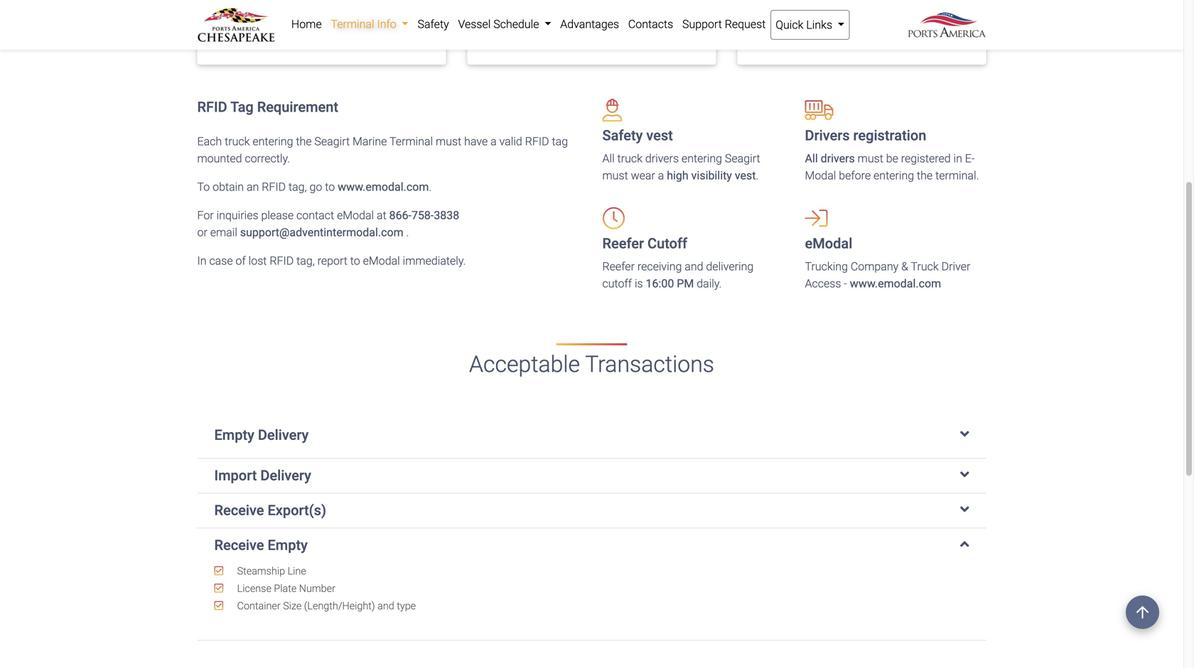 Task type: locate. For each thing, give the bounding box(es) containing it.
license
[[237, 582, 272, 595]]

1 vertical spatial 3838
[[434, 209, 459, 222]]

container size (length/height) and type
[[235, 600, 416, 612]]

check square image left schedule
[[482, 7, 492, 19]]

reefer
[[603, 235, 644, 252], [603, 260, 635, 273]]

0 vertical spatial vest
[[646, 127, 673, 144]]

1 vertical spatial must
[[858, 152, 884, 165]]

vendors
[[349, 0, 390, 3]]

in
[[954, 152, 963, 165]]

0 vertical spatial 866-758-3838 link
[[495, 24, 565, 37]]

to right the report
[[350, 254, 360, 268]]

angle down image for delivery
[[960, 467, 969, 482]]

0 horizontal spatial and
[[328, 0, 347, 3]]

immediately.
[[403, 254, 466, 268]]

1 horizontal spatial or
[[482, 24, 492, 37]]

entering up visibility
[[682, 152, 722, 165]]

a
[[283, 7, 289, 20], [397, 7, 404, 20], [491, 135, 497, 148], [658, 169, 664, 182]]

links
[[806, 18, 833, 32]]

truck
[[911, 260, 939, 273]]

angle down image
[[960, 467, 969, 482], [960, 502, 969, 516], [960, 537, 969, 551]]

safety
[[418, 17, 449, 31], [603, 127, 643, 144]]

contact
[[296, 209, 334, 222]]

1 horizontal spatial www.emodal.com link
[[850, 277, 941, 290]]

visibility
[[691, 169, 732, 182]]

0 vertical spatial 758-
[[517, 24, 539, 37]]

safety link
[[413, 10, 454, 38]]

support@adventintermodal.com link
[[240, 226, 406, 239]]

0 horizontal spatial .
[[406, 226, 409, 239]]

steamship line
[[235, 565, 306, 577]]

all drivers
[[805, 152, 855, 165]]

delivery for import delivery
[[260, 467, 311, 484]]

cutoff
[[648, 235, 688, 252]]

truck up wear
[[617, 152, 643, 165]]

758- inside for inquiries please contact emodal at 866-758-3838 or email support@adventintermodal.com .
[[412, 209, 434, 222]]

safety for safety
[[418, 17, 449, 31]]

and left type
[[378, 600, 394, 612]]

check square image
[[211, 0, 221, 2], [482, 7, 492, 19]]

must left be
[[858, 152, 884, 165]]

758- right vessel
[[517, 24, 539, 37]]

all for pac
[[227, 0, 240, 3]]

0 vertical spatial angle down image
[[960, 467, 969, 482]]

entering down be
[[874, 169, 914, 182]]

safety up wear
[[603, 127, 643, 144]]

. right visibility
[[756, 169, 759, 182]]

2 horizontal spatial .
[[756, 169, 759, 182]]

www.emodal.com link down '&'
[[850, 277, 941, 290]]

truck for all
[[617, 152, 643, 165]]

1 horizontal spatial drivers
[[821, 152, 855, 165]]

pac left the on
[[243, 7, 264, 20]]

866-758-3838 link down support
[[495, 24, 565, 37]]

1 horizontal spatial seagirt
[[725, 152, 760, 165]]

0 horizontal spatial drivers
[[645, 152, 679, 165]]

cutoff
[[603, 277, 632, 290]]

1 vertical spatial for
[[197, 209, 214, 222]]

reefer cutoff
[[603, 235, 688, 252]]

0 vertical spatial empty
[[214, 427, 254, 443]]

758- inside for emodal support call 949-474-3149 or 866-758-3838
[[517, 24, 539, 37]]

safety left vessel
[[418, 17, 449, 31]]

1 vertical spatial www.emodal.com link
[[850, 277, 941, 290]]

866- inside for inquiries please contact emodal at 866-758-3838 or email support@adventintermodal.com .
[[389, 209, 412, 222]]

rfid left tag
[[525, 135, 549, 148]]

driver
[[942, 260, 971, 273]]

0 vertical spatial www.emodal.com link
[[338, 180, 429, 194]]

2 angle down image from the top
[[960, 502, 969, 516]]

tab list
[[197, 413, 986, 641]]

0 horizontal spatial seagirt
[[315, 135, 350, 148]]

modal
[[805, 169, 836, 182]]

the down requirement
[[296, 135, 312, 148]]

3 angle down image from the top
[[960, 537, 969, 551]]

1 vertical spatial receive
[[214, 537, 264, 554]]

758-
[[517, 24, 539, 37], [412, 209, 434, 222]]

0 horizontal spatial www.emodal.com
[[338, 180, 429, 194]]

0 horizontal spatial at
[[230, 7, 240, 20]]

2 horizontal spatial all
[[805, 152, 818, 165]]

check square image for for emodal support call
[[482, 7, 492, 19]]

angle down image inside the "import delivery" link
[[960, 467, 969, 482]]

email
[[210, 226, 237, 239]]

reefer for reefer cutoff
[[603, 235, 644, 252]]

seagirt up high visibility vest .
[[725, 152, 760, 165]]

1 vertical spatial the
[[917, 169, 933, 182]]

1 vertical spatial delivery
[[260, 467, 311, 484]]

0 horizontal spatial empty
[[214, 427, 254, 443]]

. down each truck entering the seagirt marine terminal must have a valid rfid tag mounted correctly.
[[429, 180, 432, 194]]

2 reefer from the top
[[603, 260, 635, 273]]

all inside all pac contractors and vendors who are at pac on a regular basis require a twic
[[227, 0, 240, 3]]

2 vertical spatial entering
[[874, 169, 914, 182]]

all down safety vest
[[603, 152, 615, 165]]

-
[[844, 277, 847, 290]]

flexi-
[[767, 24, 794, 37]]

all for truck
[[603, 152, 615, 165]]

2 drivers from the left
[[821, 152, 855, 165]]

receive export(s)
[[214, 502, 326, 519]]

0 horizontal spatial or
[[197, 226, 207, 239]]

2 vertical spatial must
[[603, 169, 628, 182]]

emodal up support@adventintermodal.com link
[[337, 209, 374, 222]]

must
[[436, 135, 462, 148], [858, 152, 884, 165], [603, 169, 628, 182]]

in case of lost rfid tag, report to emodal immediately.
[[197, 254, 466, 268]]

request
[[725, 17, 766, 31]]

each truck entering the seagirt marine terminal must have a valid rfid tag mounted correctly.
[[197, 135, 568, 165]]

. up the immediately.
[[406, 226, 409, 239]]

0 horizontal spatial check square image
[[211, 0, 221, 2]]

delivery for empty delivery
[[258, 427, 309, 443]]

in
[[197, 254, 207, 268]]

1 horizontal spatial 866-
[[495, 24, 517, 37]]

1 vertical spatial check square image
[[482, 7, 492, 19]]

for emodal support call 949-474-3149 or 866-758-3838
[[482, 7, 690, 37]]

receive down import
[[214, 502, 264, 519]]

reefer inside reefer receiving and delivering cutoff is
[[603, 260, 635, 273]]

the inside each truck entering the seagirt marine terminal must have a valid rfid tag mounted correctly.
[[296, 135, 312, 148]]

1 vertical spatial 866-
[[389, 209, 412, 222]]

1 receive from the top
[[214, 502, 264, 519]]

pac
[[243, 0, 264, 3], [243, 7, 264, 20]]

the inside must be registered in e- modal before entering the terminal.
[[917, 169, 933, 182]]

1 vertical spatial 866-758-3838 link
[[389, 209, 459, 222]]

1 vertical spatial 758-
[[412, 209, 434, 222]]

0 vertical spatial or
[[482, 24, 492, 37]]

0 horizontal spatial 3838
[[434, 209, 459, 222]]

1 angle down image from the top
[[960, 467, 969, 482]]

tag, left 'go'
[[289, 180, 307, 194]]

all for drivers
[[805, 152, 818, 165]]

and up the basis
[[328, 0, 347, 3]]

0 horizontal spatial 758-
[[412, 209, 434, 222]]

all truck drivers entering seagirt must wear a
[[603, 152, 760, 182]]

866- right vessel
[[495, 24, 517, 37]]

1 horizontal spatial entering
[[682, 152, 722, 165]]

and inside all pac contractors and vendors who are at pac on a regular basis require a twic
[[328, 0, 347, 3]]

acceptable
[[469, 351, 580, 378]]

0 vertical spatial check square image
[[211, 0, 221, 2]]

0 vertical spatial and
[[328, 0, 347, 3]]

each
[[197, 135, 222, 148]]

or left the email
[[197, 226, 207, 239]]

or left schedule
[[482, 24, 492, 37]]

0 horizontal spatial to
[[325, 180, 335, 194]]

empty up import
[[214, 427, 254, 443]]

angle down image inside receive export(s) link
[[960, 502, 969, 516]]

1 vertical spatial angle down image
[[960, 502, 969, 516]]

0 vertical spatial tag,
[[289, 180, 307, 194]]

0 vertical spatial receive
[[214, 502, 264, 519]]

www.emodal.com down each truck entering the seagirt marine terminal must have a valid rfid tag mounted correctly.
[[338, 180, 429, 194]]

2 vertical spatial and
[[378, 600, 394, 612]]

vest up all truck drivers entering seagirt must wear a on the right top
[[646, 127, 673, 144]]

angle down image
[[960, 427, 969, 441]]

www.emodal.com link down each truck entering the seagirt marine terminal must have a valid rfid tag mounted correctly.
[[338, 180, 429, 194]]

to right 'go'
[[325, 180, 335, 194]]

0 vertical spatial at
[[230, 7, 240, 20]]

1 vertical spatial entering
[[682, 152, 722, 165]]

reefer for reefer receiving and delivering cutoff is
[[603, 260, 635, 273]]

for inside for emodal support call 949-474-3149 or 866-758-3838
[[497, 7, 514, 20]]

import
[[214, 467, 257, 484]]

0 horizontal spatial truck
[[225, 135, 250, 148]]

import delivery
[[214, 467, 311, 484]]

receive for receive export(s)
[[214, 502, 264, 519]]

www.emodal.com link for emodal
[[850, 277, 941, 290]]

all inside all truck drivers entering seagirt must wear a
[[603, 152, 615, 165]]

van:
[[794, 24, 816, 37]]

tag, left the report
[[297, 254, 315, 268]]

1 vertical spatial and
[[685, 260, 703, 273]]

0 vertical spatial the
[[296, 135, 312, 148]]

0 horizontal spatial www.emodal.com link
[[338, 180, 429, 194]]

0 vertical spatial reefer
[[603, 235, 644, 252]]

0 horizontal spatial entering
[[253, 135, 293, 148]]

seagirt
[[315, 135, 350, 148], [725, 152, 760, 165]]

866-758-3838 link up the immediately.
[[389, 209, 459, 222]]

drivers inside all truck drivers entering seagirt must wear a
[[645, 152, 679, 165]]

0 horizontal spatial the
[[296, 135, 312, 148]]

at up support@adventintermodal.com link
[[377, 209, 387, 222]]

receive empty link
[[214, 537, 969, 554]]

at inside for inquiries please contact emodal at 866-758-3838 or email support@adventintermodal.com .
[[377, 209, 387, 222]]

delivery up import delivery
[[258, 427, 309, 443]]

seagirt inside all truck drivers entering seagirt must wear a
[[725, 152, 760, 165]]

3838 down support
[[539, 24, 565, 37]]

1 horizontal spatial truck
[[617, 152, 643, 165]]

for inquiries please contact emodal at 866-758-3838 or email support@adventintermodal.com .
[[197, 209, 459, 239]]

2 horizontal spatial must
[[858, 152, 884, 165]]

1 drivers from the left
[[645, 152, 679, 165]]

1 pac from the top
[[243, 0, 264, 3]]

2 horizontal spatial entering
[[874, 169, 914, 182]]

0 horizontal spatial 866-758-3838 link
[[389, 209, 459, 222]]

866-
[[495, 24, 517, 37], [389, 209, 412, 222]]

0 vertical spatial pac
[[243, 0, 264, 3]]

angle down image for export(s)
[[960, 502, 969, 516]]

drivers up high
[[645, 152, 679, 165]]

1 horizontal spatial at
[[377, 209, 387, 222]]

valid
[[499, 135, 522, 148]]

www.emodal.com
[[338, 180, 429, 194], [850, 277, 941, 290]]

export(s)
[[268, 502, 326, 519]]

0 horizontal spatial all
[[227, 0, 240, 3]]

1 horizontal spatial check square image
[[482, 7, 492, 19]]

16:00
[[646, 277, 674, 290]]

all up modal
[[805, 152, 818, 165]]

1 horizontal spatial all
[[603, 152, 615, 165]]

entering up correctly.
[[253, 135, 293, 148]]

basis
[[330, 7, 357, 20]]

line
[[288, 565, 306, 577]]

safety vest
[[603, 127, 673, 144]]

delivery up export(s)
[[260, 467, 311, 484]]

a left 'valid'
[[491, 135, 497, 148]]

be
[[886, 152, 899, 165]]

1 vertical spatial pac
[[243, 7, 264, 20]]

1 reefer from the top
[[603, 235, 644, 252]]

emodal up trucking
[[805, 235, 853, 252]]

1 horizontal spatial www.emodal.com
[[850, 277, 941, 290]]

16:00 pm daily.
[[646, 277, 722, 290]]

at
[[230, 7, 240, 20], [377, 209, 387, 222]]

0 horizontal spatial must
[[436, 135, 462, 148]]

1 vertical spatial seagirt
[[725, 152, 760, 165]]

1 vertical spatial empty
[[268, 537, 308, 554]]

0 vertical spatial seagirt
[[315, 135, 350, 148]]

1 horizontal spatial 3838
[[539, 24, 565, 37]]

3838 up the immediately.
[[434, 209, 459, 222]]

474-
[[642, 7, 664, 20]]

a down "who"
[[397, 7, 404, 20]]

0 vertical spatial 866-
[[495, 24, 517, 37]]

0 vertical spatial www.emodal.com
[[338, 180, 429, 194]]

0 vertical spatial 3838
[[539, 24, 565, 37]]

0 horizontal spatial 866-
[[389, 209, 412, 222]]

empty
[[214, 427, 254, 443], [268, 537, 308, 554]]

1 horizontal spatial the
[[917, 169, 933, 182]]

2 horizontal spatial and
[[685, 260, 703, 273]]

seagirt inside each truck entering the seagirt marine terminal must have a valid rfid tag mounted correctly.
[[315, 135, 350, 148]]

www.emodal.com down '&'
[[850, 277, 941, 290]]

www.emodal.com link
[[338, 180, 429, 194], [850, 277, 941, 290]]

the
[[296, 135, 312, 148], [917, 169, 933, 182]]

quick links
[[776, 18, 835, 32]]

seagirt left the marine
[[315, 135, 350, 148]]

emodal
[[517, 7, 554, 20], [337, 209, 374, 222], [805, 235, 853, 252], [363, 254, 400, 268]]

terminal right the marine
[[390, 135, 433, 148]]

at inside all pac contractors and vendors who are at pac on a regular basis require a twic
[[230, 7, 240, 20]]

the down registered
[[917, 169, 933, 182]]

check square image
[[752, 24, 762, 36]]

rfid
[[197, 99, 227, 115], [525, 135, 549, 148], [262, 180, 286, 194], [270, 254, 294, 268]]

angle down image inside receive empty link
[[960, 537, 969, 551]]

pac left contractors
[[243, 0, 264, 3]]

contacts
[[628, 17, 673, 31]]

1 vertical spatial reefer
[[603, 260, 635, 273]]

1 vertical spatial to
[[350, 254, 360, 268]]

a left high
[[658, 169, 664, 182]]

empty up line
[[268, 537, 308, 554]]

drivers
[[805, 127, 850, 144]]

truck inside each truck entering the seagirt marine terminal must have a valid rfid tag mounted correctly.
[[225, 135, 250, 148]]

0 vertical spatial truck
[[225, 135, 250, 148]]

check square image up the are
[[211, 0, 221, 2]]

check square image for all pac contractors and vendors who are at pac on a regular basis require a twic
[[211, 0, 221, 2]]

1 vertical spatial tag,
[[297, 254, 315, 268]]

correctly.
[[245, 152, 290, 165]]

0 horizontal spatial safety
[[418, 17, 449, 31]]

1 horizontal spatial 758-
[[517, 24, 539, 37]]

for right vessel
[[497, 7, 514, 20]]

at right the are
[[230, 7, 240, 20]]

must left wear
[[603, 169, 628, 182]]

0 vertical spatial entering
[[253, 135, 293, 148]]

vessel
[[458, 17, 491, 31]]

to
[[325, 180, 335, 194], [350, 254, 360, 268]]

and for vendors
[[328, 0, 347, 3]]

1 horizontal spatial must
[[603, 169, 628, 182]]

2 receive from the top
[[214, 537, 264, 554]]

pm
[[677, 277, 694, 290]]

for for inquiries
[[197, 209, 214, 222]]

must left "have"
[[436, 135, 462, 148]]

marine
[[353, 135, 387, 148]]

receiving
[[638, 260, 682, 273]]

lost
[[249, 254, 267, 268]]

truck up mounted
[[225, 135, 250, 148]]

receive up the 'steamship'
[[214, 537, 264, 554]]

1 horizontal spatial vest
[[735, 169, 756, 182]]

949-
[[620, 7, 642, 20]]

758- up the immediately.
[[412, 209, 434, 222]]

1 vertical spatial or
[[197, 226, 207, 239]]

1 vertical spatial safety
[[603, 127, 643, 144]]

to
[[197, 180, 210, 194]]

866- up the immediately.
[[389, 209, 412, 222]]

vest right visibility
[[735, 169, 756, 182]]

size
[[283, 600, 302, 612]]

1 vertical spatial terminal
[[390, 135, 433, 148]]

all up the are
[[227, 0, 240, 3]]

(length/height)
[[304, 600, 375, 612]]

0 vertical spatial must
[[436, 135, 462, 148]]

go
[[310, 180, 322, 194]]

1 horizontal spatial empty
[[268, 537, 308, 554]]

entering inside must be registered in e- modal before entering the terminal.
[[874, 169, 914, 182]]

schedule
[[494, 17, 539, 31]]

a right the on
[[283, 7, 289, 20]]

truck inside all truck drivers entering seagirt must wear a
[[617, 152, 643, 165]]

and up pm
[[685, 260, 703, 273]]

terminal down vendors
[[331, 17, 374, 31]]

for inside for inquiries please contact emodal at 866-758-3838 or email support@adventintermodal.com .
[[197, 209, 214, 222]]

delivery
[[258, 427, 309, 443], [260, 467, 311, 484]]

for up the email
[[197, 209, 214, 222]]

emodal left support
[[517, 7, 554, 20]]

1 horizontal spatial to
[[350, 254, 360, 268]]

container
[[237, 600, 281, 612]]

0 horizontal spatial vest
[[646, 127, 673, 144]]

e-
[[965, 152, 975, 165]]

drivers up before
[[821, 152, 855, 165]]

1 horizontal spatial for
[[497, 7, 514, 20]]

0 horizontal spatial terminal
[[331, 17, 374, 31]]

0 vertical spatial safety
[[418, 17, 449, 31]]



Task type: describe. For each thing, give the bounding box(es) containing it.
type
[[397, 600, 416, 612]]

3838 inside for emodal support call 949-474-3149 or 866-758-3838
[[539, 24, 565, 37]]

an
[[247, 180, 259, 194]]

import delivery link
[[214, 467, 969, 484]]

a inside all truck drivers entering seagirt must wear a
[[658, 169, 664, 182]]

or inside for emodal support call 949-474-3149 or 866-758-3838
[[482, 24, 492, 37]]

trucking company & truck driver access -
[[805, 260, 971, 290]]

&
[[902, 260, 909, 273]]

please
[[261, 209, 294, 222]]

advantages link
[[556, 10, 624, 38]]

0 vertical spatial terminal
[[331, 17, 374, 31]]

and for type
[[378, 600, 394, 612]]

of
[[236, 254, 246, 268]]

wear
[[631, 169, 655, 182]]

949-474-3149 link
[[620, 7, 690, 20]]

rfid right an
[[262, 180, 286, 194]]

go to top image
[[1126, 596, 1160, 629]]

vessel schedule link
[[454, 10, 556, 38]]

on
[[267, 7, 280, 20]]

regular
[[292, 7, 327, 20]]

entering inside each truck entering the seagirt marine terminal must have a valid rfid tag mounted correctly.
[[253, 135, 293, 148]]

rfid tag requirement
[[197, 99, 338, 115]]

registered
[[901, 152, 951, 165]]

vessel schedule
[[458, 17, 542, 31]]

advantages
[[560, 17, 619, 31]]

empty delivery link
[[214, 427, 969, 443]]

trucking
[[805, 260, 848, 273]]

high
[[667, 169, 689, 182]]

emodal inside for emodal support call 949-474-3149 or 866-758-3838
[[517, 7, 554, 20]]

and inside reefer receiving and delivering cutoff is
[[685, 260, 703, 273]]

2 pac from the top
[[243, 7, 264, 20]]

for for emodal
[[497, 7, 514, 20]]

www.emodal.com link for each truck entering the seagirt marine terminal must have a valid rfid tag mounted correctly.
[[338, 180, 429, 194]]

inquiries
[[217, 209, 258, 222]]

emodal inside for inquiries please contact emodal at 866-758-3838 or email support@adventintermodal.com .
[[337, 209, 374, 222]]

866- inside for emodal support call 949-474-3149 or 866-758-3838
[[495, 24, 517, 37]]

rfid right lost
[[270, 254, 294, 268]]

1 vertical spatial www.emodal.com
[[850, 277, 941, 290]]

are
[[211, 7, 227, 20]]

or inside for inquiries please contact emodal at 866-758-3838 or email support@adventintermodal.com .
[[197, 226, 207, 239]]

home
[[291, 17, 322, 31]]

registration
[[853, 127, 927, 144]]

entering inside all truck drivers entering seagirt must wear a
[[682, 152, 722, 165]]

must inside all truck drivers entering seagirt must wear a
[[603, 169, 628, 182]]

terminal info
[[331, 17, 399, 31]]

tag
[[230, 99, 254, 115]]

rfid left 'tag' at the top
[[197, 99, 227, 115]]

before
[[839, 169, 871, 182]]

terminal inside each truck entering the seagirt marine terminal must have a valid rfid tag mounted correctly.
[[390, 135, 433, 148]]

contractors
[[267, 0, 325, 3]]

receive for receive empty
[[214, 537, 264, 554]]

. inside for inquiries please contact emodal at 866-758-3838 or email support@adventintermodal.com .
[[406, 226, 409, 239]]

support
[[682, 17, 722, 31]]

3149
[[664, 7, 690, 20]]

contacts link
[[624, 10, 678, 38]]

www.flexi-van.com link
[[819, 24, 915, 37]]

requirement
[[257, 99, 338, 115]]

access
[[805, 277, 841, 290]]

flexi-van: www.flexi-van.com
[[767, 24, 915, 37]]

have
[[464, 135, 488, 148]]

drivers registration
[[805, 127, 927, 144]]

1 horizontal spatial .
[[429, 180, 432, 194]]

seagirt for entering
[[725, 152, 760, 165]]

plate
[[274, 582, 297, 595]]

quick links link
[[770, 10, 850, 40]]

tag
[[552, 135, 568, 148]]

all pac contractors and vendors who are at pac on a regular basis require a twic
[[211, 0, 414, 37]]

daily.
[[697, 277, 722, 290]]

license plate number
[[235, 582, 336, 595]]

angle down image for empty
[[960, 537, 969, 551]]

steamship
[[237, 565, 285, 577]]

must inside each truck entering the seagirt marine terminal must have a valid rfid tag mounted correctly.
[[436, 135, 462, 148]]

must be registered in e- modal before entering the terminal.
[[805, 152, 979, 182]]

rfid inside each truck entering the seagirt marine terminal must have a valid rfid tag mounted correctly.
[[525, 135, 549, 148]]

van.com
[[871, 24, 915, 37]]

quick
[[776, 18, 804, 32]]

require
[[359, 7, 395, 20]]

www.flexi-
[[819, 24, 871, 37]]

1 horizontal spatial 866-758-3838 link
[[495, 24, 565, 37]]

company
[[851, 260, 899, 273]]

truck for each
[[225, 135, 250, 148]]

report
[[318, 254, 348, 268]]

safety for safety vest
[[603, 127, 643, 144]]

a inside each truck entering the seagirt marine terminal must have a valid rfid tag mounted correctly.
[[491, 135, 497, 148]]

obtain
[[213, 180, 244, 194]]

reefer receiving and delivering cutoff is
[[603, 260, 754, 290]]

number
[[299, 582, 336, 595]]

who
[[393, 0, 414, 3]]

must inside must be registered in e- modal before entering the terminal.
[[858, 152, 884, 165]]

acceptable transactions
[[469, 351, 714, 378]]

twic
[[211, 24, 239, 37]]

seagirt for the
[[315, 135, 350, 148]]

tab list containing empty delivery
[[197, 413, 986, 641]]

support
[[557, 7, 596, 20]]

receive export(s) link
[[214, 502, 969, 519]]

home link
[[287, 10, 326, 38]]

0 vertical spatial to
[[325, 180, 335, 194]]

receive empty
[[214, 537, 308, 554]]

emodal right the report
[[363, 254, 400, 268]]

3838 inside for inquiries please contact emodal at 866-758-3838 or email support@adventintermodal.com .
[[434, 209, 459, 222]]

mounted
[[197, 152, 242, 165]]

transactions
[[585, 351, 714, 378]]

support request link
[[678, 10, 770, 38]]



Task type: vqa. For each thing, say whether or not it's contained in the screenshot.
a in the the All truck drivers entering Seagirt must wear a
yes



